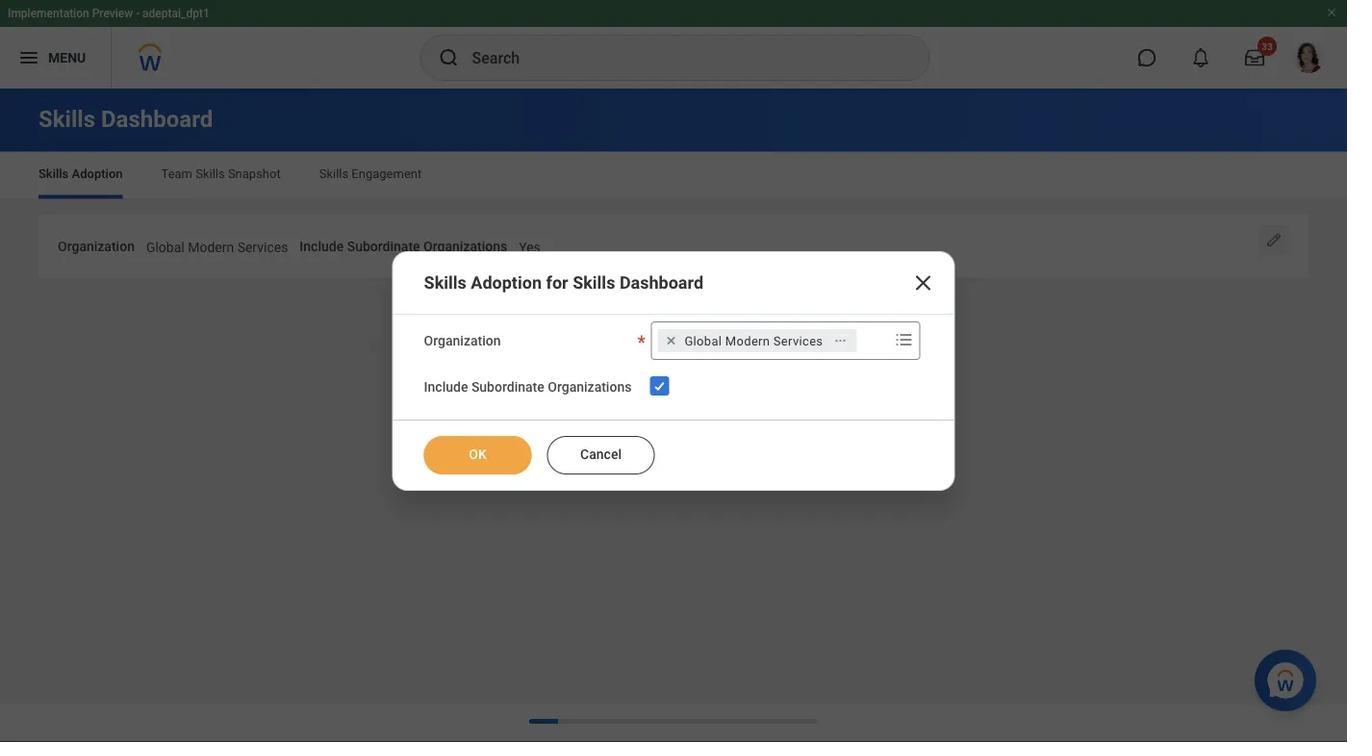 Task type: describe. For each thing, give the bounding box(es) containing it.
starting
[[441, 407, 474, 418]]

x small image
[[662, 331, 681, 351]]

1 horizontal spatial (los
[[698, 407, 717, 418]]

include subordinate organizations element
[[519, 227, 541, 262]]

prompts image
[[893, 328, 916, 352]]

global modern services for global modern services element
[[685, 334, 824, 348]]

1 at from the left
[[594, 407, 603, 418]]

subordinate inside 'skills adoption for skills dashboard' dialog
[[472, 379, 545, 395]]

skills adoption for skills dashboard
[[424, 273, 704, 293]]

2 horizontal spatial 2023
[[910, 407, 932, 418]]

services for global modern services text field
[[237, 239, 288, 255]]

inbox large image
[[1246, 48, 1265, 67]]

tab list inside skills dashboard main content
[[19, 153, 1329, 199]]

ok button
[[424, 436, 532, 475]]

12
[[762, 387, 773, 399]]

1 vertical spatial time
[[647, 426, 669, 437]]

1 october from the left
[[519, 407, 553, 418]]

ok
[[469, 447, 487, 462]]

organization element
[[146, 227, 288, 262]]

x image
[[912, 272, 935, 295]]

workday
[[631, 368, 668, 380]]

the
[[832, 387, 845, 399]]

- inside © 2023 workday, inc. all rights reserved. - workday proprietary and confidential. for authorized use only. system status: your implementation tenant will be unavailable for a maximum of 12 hours during the next weekly service update; starting on friday, october 27, 2023 at 6:00 pm pacific time (los angeles) (gmt-7) until saturday, october 28, 2023 at 6:00 am pacific time (los angeles) (gmt-7).
[[626, 368, 629, 380]]

adeptai_dpt1
[[143, 7, 210, 20]]

of
[[751, 387, 760, 399]]

unavailable
[[633, 387, 681, 399]]

team skills snapshot
[[161, 167, 281, 181]]

include subordinate organizations inside skills dashboard main content
[[300, 238, 508, 254]]

28,
[[895, 407, 908, 418]]

update;
[[406, 407, 438, 418]]

skills up reserved.
[[573, 273, 616, 293]]

your
[[482, 387, 502, 399]]

skills dashboard main content
[[0, 89, 1348, 292]]

cancel button
[[547, 436, 655, 475]]

2 at from the left
[[934, 407, 942, 418]]

7).
[[758, 426, 770, 437]]

during
[[802, 387, 829, 399]]

team
[[161, 167, 193, 181]]

saturday,
[[817, 407, 856, 418]]

global modern services for global modern services text field
[[146, 239, 288, 255]]

am
[[599, 426, 614, 437]]

dashboard inside main content
[[101, 105, 213, 133]]

use
[[859, 368, 874, 380]]

preview
[[92, 7, 133, 20]]

related actions image
[[834, 334, 848, 348]]

snapshot
[[228, 167, 281, 181]]

© 2023 workday, inc. all rights reserved. - workday proprietary and confidential. for authorized use only. system status: your implementation tenant will be unavailable for a maximum of 12 hours during the next weekly service update; starting on friday, october 27, 2023 at 6:00 pm pacific time (los angeles) (gmt-7) until saturday, october 28, 2023 at 6:00 am pacific time (los angeles) (gmt-7).
[[406, 368, 942, 437]]

for inside dialog
[[546, 273, 569, 293]]

tenant
[[574, 387, 601, 399]]

until
[[796, 407, 815, 418]]

1 vertical spatial angeles)
[[693, 426, 731, 437]]

will
[[603, 387, 618, 399]]

modern for global modern services element
[[726, 334, 771, 348]]

subordinate inside skills dashboard main content
[[347, 238, 420, 254]]

1 horizontal spatial 2023
[[570, 407, 592, 418]]

- inside "banner"
[[136, 7, 140, 20]]

authorized
[[811, 368, 856, 380]]

1 vertical spatial 6:00
[[578, 426, 597, 437]]

2 october from the left
[[858, 407, 892, 418]]

edit image
[[1265, 231, 1284, 250]]

adoption for skills adoption
[[72, 167, 123, 181]]

include subordinate organizations inside 'skills adoption for skills dashboard' dialog
[[424, 379, 632, 395]]

inc.
[[526, 368, 542, 380]]

skills for skills adoption for skills dashboard
[[424, 273, 467, 293]]

0 vertical spatial (gmt-
[[760, 407, 785, 418]]

skills right team
[[196, 167, 225, 181]]

be
[[620, 387, 631, 399]]

©
[[452, 368, 459, 380]]



Task type: locate. For each thing, give the bounding box(es) containing it.
include subordinate organizations up friday,
[[424, 379, 632, 395]]

implementation down inc. at left
[[504, 387, 571, 399]]

0 vertical spatial implementation
[[8, 7, 89, 20]]

global down team
[[146, 239, 185, 255]]

0 vertical spatial pacific
[[643, 407, 672, 418]]

-
[[136, 7, 140, 20], [626, 368, 629, 380]]

subordinate down engagement
[[347, 238, 420, 254]]

implementation inside "banner"
[[8, 7, 89, 20]]

all
[[544, 368, 555, 380]]

6:00 left am
[[578, 426, 597, 437]]

1 vertical spatial implementation
[[504, 387, 571, 399]]

implementation preview -   adeptai_dpt1
[[8, 7, 210, 20]]

1 horizontal spatial dashboard
[[620, 273, 704, 293]]

(gmt- down 12
[[760, 407, 785, 418]]

modern inside "option"
[[726, 334, 771, 348]]

global inside text field
[[146, 239, 185, 255]]

confidential.
[[739, 368, 792, 380]]

2023 right 27,
[[570, 407, 592, 418]]

engagement
[[352, 167, 422, 181]]

adoption for skills adoption for skills dashboard
[[471, 273, 542, 293]]

implementation preview -   adeptai_dpt1 banner
[[0, 0, 1348, 89]]

0 horizontal spatial services
[[237, 239, 288, 255]]

next
[[848, 387, 866, 399]]

1 vertical spatial dashboard
[[620, 273, 704, 293]]

modern
[[188, 239, 234, 255], [726, 334, 771, 348]]

skills down skills dashboard
[[39, 167, 69, 181]]

1 horizontal spatial time
[[674, 407, 696, 418]]

skills
[[39, 105, 95, 133], [39, 167, 69, 181], [196, 167, 225, 181], [319, 167, 349, 181], [424, 273, 467, 293], [573, 273, 616, 293]]

angeles) down a
[[693, 426, 731, 437]]

angeles)
[[719, 407, 757, 418], [693, 426, 731, 437]]

include subordinate organizations
[[300, 238, 508, 254], [424, 379, 632, 395]]

footer containing © 2023 workday, inc. all rights reserved. - workday proprietary and confidential. for authorized use only. system status: your implementation tenant will be unavailable for a maximum of 12 hours during the next weekly service update; starting on friday, october 27, 2023 at 6:00 pm pacific time (los angeles) (gmt-7) until saturday, october 28, 2023 at 6:00 am pacific time (los angeles) (gmt-7).
[[0, 323, 1348, 441]]

profile logan mcneil element
[[1282, 37, 1336, 79]]

dashboard up team
[[101, 105, 213, 133]]

1 vertical spatial for
[[684, 387, 696, 399]]

27,
[[555, 407, 568, 418]]

0 horizontal spatial 6:00
[[578, 426, 597, 437]]

1 vertical spatial subordinate
[[472, 379, 545, 395]]

pm
[[626, 407, 640, 418]]

at up am
[[594, 407, 603, 418]]

0 horizontal spatial 2023
[[462, 368, 483, 380]]

implementation inside © 2023 workday, inc. all rights reserved. - workday proprietary and confidential. for authorized use only. system status: your implementation tenant will be unavailable for a maximum of 12 hours during the next weekly service update; starting on friday, october 27, 2023 at 6:00 pm pacific time (los angeles) (gmt-7) until saturday, october 28, 2023 at 6:00 am pacific time (los angeles) (gmt-7).
[[504, 387, 571, 399]]

0 vertical spatial for
[[546, 273, 569, 293]]

global inside "option"
[[685, 334, 722, 348]]

2023 right 28,
[[910, 407, 932, 418]]

friday,
[[489, 407, 516, 418]]

hours
[[776, 387, 800, 399]]

1 horizontal spatial 6:00
[[605, 407, 624, 418]]

0 horizontal spatial modern
[[188, 239, 234, 255]]

0 horizontal spatial dashboard
[[101, 105, 213, 133]]

Global Modern Services text field
[[146, 228, 288, 261]]

1 vertical spatial include
[[424, 379, 468, 395]]

0 horizontal spatial global modern services
[[146, 239, 288, 255]]

organization inside skills dashboard main content
[[58, 238, 135, 254]]

notifications large image
[[1192, 48, 1211, 67]]

1 vertical spatial (los
[[671, 426, 690, 437]]

0 vertical spatial organizations
[[424, 238, 508, 254]]

services up for
[[774, 334, 824, 348]]

include inside skills dashboard main content
[[300, 238, 344, 254]]

0 horizontal spatial (gmt-
[[733, 426, 758, 437]]

0 vertical spatial time
[[674, 407, 696, 418]]

0 vertical spatial global modern services
[[146, 239, 288, 255]]

1 horizontal spatial at
[[934, 407, 942, 418]]

october
[[519, 407, 553, 418], [858, 407, 892, 418]]

1 vertical spatial organization
[[424, 333, 501, 349]]

maximum
[[706, 387, 749, 399]]

only.
[[877, 368, 896, 380]]

0 horizontal spatial include
[[300, 238, 344, 254]]

global modern services
[[146, 239, 288, 255], [685, 334, 824, 348]]

1 vertical spatial (gmt-
[[733, 426, 758, 437]]

include down skills engagement
[[300, 238, 344, 254]]

service
[[901, 387, 932, 399]]

october down weekly
[[858, 407, 892, 418]]

include up the starting
[[424, 379, 468, 395]]

at right 28,
[[934, 407, 942, 418]]

pacific
[[643, 407, 672, 418], [616, 426, 645, 437]]

status:
[[450, 387, 480, 399]]

global
[[146, 239, 185, 255], [685, 334, 722, 348]]

0 horizontal spatial time
[[647, 426, 669, 437]]

1 horizontal spatial organization
[[424, 333, 501, 349]]

services down snapshot
[[237, 239, 288, 255]]

0 horizontal spatial october
[[519, 407, 553, 418]]

skills dashboard
[[39, 105, 213, 133]]

0 horizontal spatial at
[[594, 407, 603, 418]]

0 vertical spatial subordinate
[[347, 238, 420, 254]]

adoption
[[72, 167, 123, 181], [471, 273, 542, 293]]

for up all
[[546, 273, 569, 293]]

Yes text field
[[519, 228, 541, 261]]

weekly
[[868, 387, 899, 399]]

1 horizontal spatial adoption
[[471, 273, 542, 293]]

dashboard
[[101, 105, 213, 133], [620, 273, 704, 293]]

reserved.
[[584, 368, 624, 380]]

0 horizontal spatial subordinate
[[347, 238, 420, 254]]

modern inside text field
[[188, 239, 234, 255]]

global modern services inside skills dashboard main content
[[146, 239, 288, 255]]

system
[[416, 387, 447, 399]]

1 vertical spatial organizations
[[548, 379, 632, 395]]

1 vertical spatial pacific
[[616, 426, 645, 437]]

1 vertical spatial -
[[626, 368, 629, 380]]

modern for global modern services text field
[[188, 239, 234, 255]]

1 horizontal spatial for
[[684, 387, 696, 399]]

2023 right ©
[[462, 368, 483, 380]]

0 horizontal spatial (los
[[671, 426, 690, 437]]

6:00 left pm
[[605, 407, 624, 418]]

0 horizontal spatial -
[[136, 7, 140, 20]]

global for global modern services text field
[[146, 239, 185, 255]]

(los down unavailable
[[671, 426, 690, 437]]

2023
[[462, 368, 483, 380], [570, 407, 592, 418], [910, 407, 932, 418]]

1 horizontal spatial subordinate
[[472, 379, 545, 395]]

skills for skills engagement
[[319, 167, 349, 181]]

1 horizontal spatial october
[[858, 407, 892, 418]]

organizations inside skills dashboard main content
[[424, 238, 508, 254]]

1 vertical spatial include subordinate organizations
[[424, 379, 632, 395]]

pacific down pm
[[616, 426, 645, 437]]

yes
[[519, 239, 541, 255]]

a
[[698, 387, 703, 399]]

0 horizontal spatial adoption
[[72, 167, 123, 181]]

7)
[[785, 407, 794, 418]]

dashboard up x small "image"
[[620, 273, 704, 293]]

organization up ©
[[424, 333, 501, 349]]

0 vertical spatial -
[[136, 7, 140, 20]]

1 horizontal spatial -
[[626, 368, 629, 380]]

footer
[[0, 323, 1348, 441]]

skills engagement
[[319, 167, 422, 181]]

0 vertical spatial organization
[[58, 238, 135, 254]]

include inside 'skills adoption for skills dashboard' dialog
[[424, 379, 468, 395]]

services
[[237, 239, 288, 255], [774, 334, 824, 348]]

rights
[[558, 368, 582, 380]]

1 vertical spatial services
[[774, 334, 824, 348]]

skills up skills adoption
[[39, 105, 95, 133]]

tab list
[[19, 153, 1329, 199]]

time
[[674, 407, 696, 418], [647, 426, 669, 437]]

organization
[[58, 238, 135, 254], [424, 333, 501, 349]]

0 vertical spatial (los
[[698, 407, 717, 418]]

include subordinate organizations down engagement
[[300, 238, 508, 254]]

1 horizontal spatial services
[[774, 334, 824, 348]]

implementation
[[8, 7, 89, 20], [504, 387, 571, 399]]

0 vertical spatial global
[[146, 239, 185, 255]]

1 horizontal spatial include
[[424, 379, 468, 395]]

0 vertical spatial adoption
[[72, 167, 123, 181]]

0 vertical spatial 6:00
[[605, 407, 624, 418]]

for inside © 2023 workday, inc. all rights reserved. - workday proprietary and confidential. for authorized use only. system status: your implementation tenant will be unavailable for a maximum of 12 hours during the next weekly service update; starting on friday, october 27, 2023 at 6:00 pm pacific time (los angeles) (gmt-7) until saturday, october 28, 2023 at 6:00 am pacific time (los angeles) (gmt-7).
[[684, 387, 696, 399]]

implementation left preview
[[8, 7, 89, 20]]

services for global modern services element
[[774, 334, 824, 348]]

0 vertical spatial angeles)
[[719, 407, 757, 418]]

(gmt- down of
[[733, 426, 758, 437]]

1 horizontal spatial (gmt-
[[760, 407, 785, 418]]

adoption inside skills dashboard main content
[[72, 167, 123, 181]]

include
[[300, 238, 344, 254], [424, 379, 468, 395]]

0 vertical spatial include subordinate organizations
[[300, 238, 508, 254]]

organization down skills adoption
[[58, 238, 135, 254]]

skills for skills adoption
[[39, 167, 69, 181]]

1 vertical spatial global modern services
[[685, 334, 824, 348]]

organizations inside 'skills adoption for skills dashboard' dialog
[[548, 379, 632, 395]]

- right preview
[[136, 7, 140, 20]]

global modern services, press delete to clear value. option
[[658, 329, 857, 352]]

1 vertical spatial global
[[685, 334, 722, 348]]

workday,
[[486, 368, 524, 380]]

0 horizontal spatial for
[[546, 273, 569, 293]]

0 horizontal spatial global
[[146, 239, 185, 255]]

1 vertical spatial adoption
[[471, 273, 542, 293]]

global modern services down 'team skills snapshot'
[[146, 239, 288, 255]]

organizations
[[424, 238, 508, 254], [548, 379, 632, 395]]

0 vertical spatial services
[[237, 239, 288, 255]]

for
[[795, 368, 809, 380]]

subordinate
[[347, 238, 420, 254], [472, 379, 545, 395]]

0 vertical spatial include
[[300, 238, 344, 254]]

close environment banner image
[[1327, 7, 1338, 18]]

skills adoption
[[39, 167, 123, 181]]

1 vertical spatial modern
[[726, 334, 771, 348]]

1 horizontal spatial global modern services
[[685, 334, 824, 348]]

1 horizontal spatial implementation
[[504, 387, 571, 399]]

october left 27,
[[519, 407, 553, 418]]

services inside "option"
[[774, 334, 824, 348]]

(los down a
[[698, 407, 717, 418]]

check small image
[[648, 375, 671, 398]]

0 vertical spatial dashboard
[[101, 105, 213, 133]]

skills left engagement
[[319, 167, 349, 181]]

0 horizontal spatial organization
[[58, 238, 135, 254]]

0 horizontal spatial organizations
[[424, 238, 508, 254]]

services inside text field
[[237, 239, 288, 255]]

1 horizontal spatial global
[[685, 334, 722, 348]]

tab list containing skills adoption
[[19, 153, 1329, 199]]

subordinate up friday,
[[472, 379, 545, 395]]

global modern services element
[[685, 332, 824, 350]]

global right x small "image"
[[685, 334, 722, 348]]

(los
[[698, 407, 717, 418], [671, 426, 690, 437]]

organization inside 'skills adoption for skills dashboard' dialog
[[424, 333, 501, 349]]

1 horizontal spatial modern
[[726, 334, 771, 348]]

skills up ©
[[424, 273, 467, 293]]

for left a
[[684, 387, 696, 399]]

0 horizontal spatial implementation
[[8, 7, 89, 20]]

at
[[594, 407, 603, 418], [934, 407, 942, 418]]

adoption down yes
[[471, 273, 542, 293]]

adoption inside dialog
[[471, 273, 542, 293]]

0 vertical spatial modern
[[188, 239, 234, 255]]

global modern services inside "option"
[[685, 334, 824, 348]]

6:00
[[605, 407, 624, 418], [578, 426, 597, 437]]

1 horizontal spatial organizations
[[548, 379, 632, 395]]

pacific down unavailable
[[643, 407, 672, 418]]

dashboard inside dialog
[[620, 273, 704, 293]]

skills adoption for skills dashboard dialog
[[392, 251, 955, 491]]

- up be
[[626, 368, 629, 380]]

and
[[720, 368, 736, 380]]

skills for skills dashboard
[[39, 105, 95, 133]]

search image
[[438, 46, 461, 69]]

adoption down skills dashboard
[[72, 167, 123, 181]]

modern up confidential.
[[726, 334, 771, 348]]

on
[[476, 407, 487, 418]]

proprietary
[[671, 368, 718, 380]]

modern down 'team skills snapshot'
[[188, 239, 234, 255]]

global modern services up confidential.
[[685, 334, 824, 348]]

global for global modern services element
[[685, 334, 722, 348]]

for
[[546, 273, 569, 293], [684, 387, 696, 399]]

cancel
[[581, 447, 622, 462]]

(gmt-
[[760, 407, 785, 418], [733, 426, 758, 437]]

angeles) down maximum
[[719, 407, 757, 418]]



Task type: vqa. For each thing, say whether or not it's contained in the screenshot.
leftmost the October
yes



